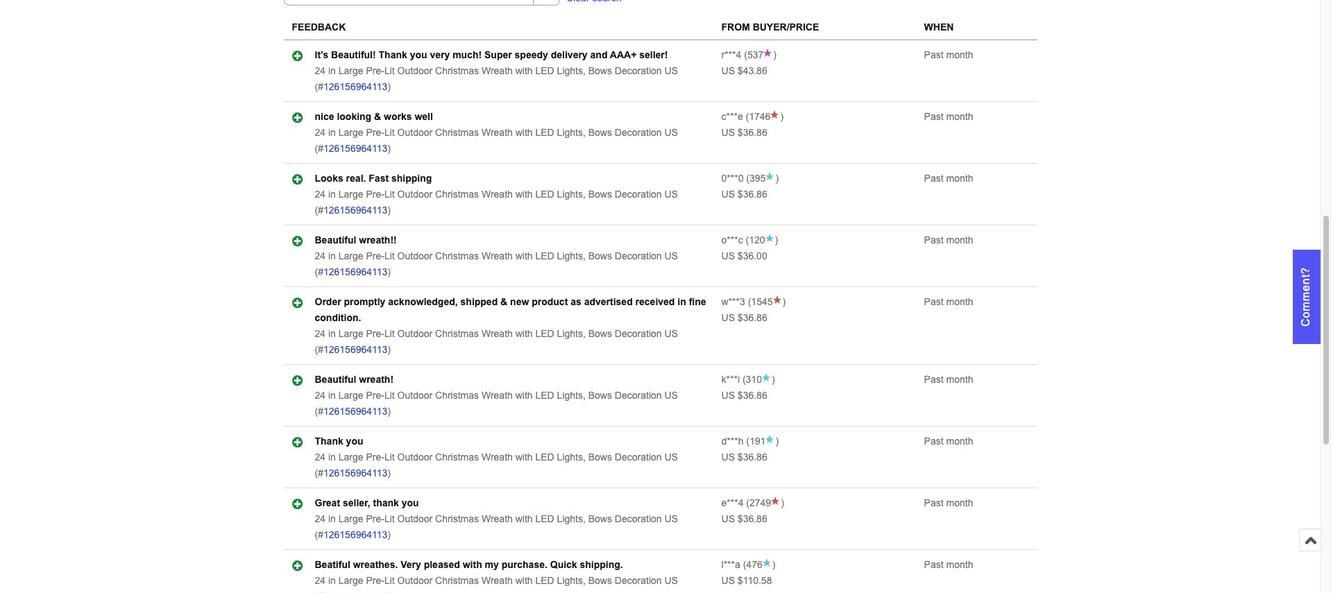 Task type: vqa. For each thing, say whether or not it's contained in the screenshot.


Task type: describe. For each thing, give the bounding box(es) containing it.
126156964113 for wreath!!
[[324, 267, 388, 278]]

led for looks real.  fast shipping
[[536, 189, 555, 200]]

) down thank
[[388, 530, 391, 541]]

past for ( 1746
[[925, 111, 944, 122]]

nice
[[315, 111, 334, 122]]

lit for wreath!!
[[385, 251, 395, 262]]

past month for 1545
[[925, 297, 974, 308]]

( 1746
[[743, 111, 771, 122]]

thank
[[373, 498, 399, 509]]

$110.58
[[738, 576, 772, 587]]

aaa+
[[610, 49, 637, 61]]

lit for seller,
[[385, 514, 395, 525]]

us $43.86
[[722, 65, 768, 76]]

past month element for 476
[[925, 560, 974, 571]]

us $110.58
[[722, 576, 772, 587]]

product
[[532, 297, 568, 308]]

bows for r***4
[[589, 65, 612, 76]]

looks real.  fast shipping
[[315, 173, 432, 184]]

thank you
[[315, 436, 363, 447]]

bows for l***a
[[589, 576, 612, 587]]

beautiful wreath!! element
[[315, 235, 397, 246]]

l***a
[[722, 560, 741, 571]]

outdoor for real.
[[398, 189, 433, 200]]

126156964113 ) for real.
[[324, 205, 391, 216]]

k***i
[[722, 374, 740, 385]]

buyer/price
[[753, 22, 819, 33]]

126156964113 ) for looking
[[324, 143, 391, 154]]

lights, for looks real.  fast shipping
[[557, 189, 586, 200]]

24 in large pre-lit outdoor christmas wreath with led lights, bows decoration us (# for thank
[[315, 514, 678, 541]]

24 in large pre-lit outdoor christmas wreath with led lights, bows decoration us (# for very
[[315, 576, 678, 594]]

395
[[750, 173, 766, 184]]

past month for 1746
[[925, 111, 974, 122]]

pre- for real.
[[366, 189, 385, 200]]

(# for beautiful wreath!
[[315, 406, 324, 417]]

as
[[571, 297, 582, 308]]

wreathes.
[[353, 560, 398, 571]]

6 wreath from the top
[[482, 390, 513, 401]]

lit for wreath!
[[385, 390, 395, 401]]

6 24 in large pre-lit outdoor christmas wreath with led lights, bows decoration us (# from the top
[[315, 390, 678, 417]]

in for order promptly acknowledged, shipped & new product as advertised received in fine condition.
[[328, 329, 336, 340]]

acknowledged,
[[388, 297, 458, 308]]

wreath!
[[359, 374, 394, 385]]

fine
[[689, 297, 706, 308]]

my
[[485, 560, 499, 571]]

w***3
[[722, 297, 746, 308]]

nice looking & works well
[[315, 111, 433, 122]]

purchase.
[[502, 560, 548, 571]]

) right 1545
[[783, 297, 786, 308]]

real.
[[346, 173, 366, 184]]

lit for real.
[[385, 189, 395, 200]]

) up fast
[[388, 143, 391, 154]]

126156964113 for you
[[324, 468, 388, 479]]

24 for thank you
[[315, 452, 326, 463]]

310
[[746, 374, 762, 385]]

well
[[415, 111, 433, 122]]

126156964113 ) for wreath!!
[[324, 267, 391, 278]]

pre- for beautiful!
[[366, 65, 385, 76]]

wreath for very
[[482, 576, 513, 587]]

lights, for beatiful wreathes.  very pleased with my purchase.  quick shipping.
[[557, 576, 586, 587]]

in for nice looking & works well
[[328, 127, 336, 138]]

e.g. Vintage 1970's Gibson Guitars text field
[[284, 0, 534, 6]]

126156964113 ) for you
[[324, 468, 391, 479]]

1545
[[751, 297, 773, 308]]

christmas for wreath!
[[435, 390, 479, 401]]

past for ( 310
[[925, 374, 944, 385]]

seller!
[[640, 49, 668, 61]]

us $36.86 for w***3
[[722, 313, 768, 324]]

pre- for looking
[[366, 127, 385, 138]]

us $36.86 for d***h
[[722, 452, 768, 463]]

quick
[[550, 560, 577, 571]]

with for it's beautiful! thank you very much! super speedy delivery and aaa+ seller!
[[516, 65, 533, 76]]

christmas for seller,
[[435, 514, 479, 525]]

delivery
[[551, 49, 588, 61]]

comment? link
[[1293, 250, 1321, 344]]

outdoor for promptly
[[398, 329, 433, 340]]

( for 1545
[[748, 297, 751, 308]]

) right 191
[[776, 436, 779, 447]]

) right 476
[[773, 560, 776, 571]]

126156964113 link for you
[[324, 468, 388, 479]]

$36.86 for 395
[[738, 189, 768, 200]]

$36.86 for 1545
[[738, 313, 768, 324]]

(# for looks real.  fast shipping
[[315, 205, 324, 216]]

outdoor for wreath!
[[398, 390, 433, 401]]

( 2749
[[744, 498, 771, 509]]

comment?
[[1300, 267, 1312, 327]]

past for ( 191
[[925, 436, 944, 447]]

month for ( 476
[[947, 560, 974, 571]]

( 476
[[741, 560, 763, 571]]

2749
[[750, 498, 771, 509]]

much!
[[453, 49, 482, 61]]

7 24 in large pre-lit outdoor christmas wreath with led lights, bows decoration us (# from the top
[[315, 452, 678, 479]]

d***h
[[722, 436, 744, 447]]

r***4
[[722, 49, 742, 61]]

led for beautiful wreath!!
[[536, 251, 555, 262]]

with for order promptly acknowledged, shipped & new product as advertised received in fine condition.
[[516, 329, 533, 340]]

large for seller,
[[339, 514, 364, 525]]

from buyer/price
[[722, 22, 819, 33]]

( for 1746
[[746, 111, 749, 122]]

looks
[[315, 173, 343, 184]]

beautiful wreath!
[[315, 374, 394, 385]]

beatiful
[[315, 560, 351, 571]]

) up the wreath!
[[388, 344, 391, 356]]

wreath for &
[[482, 127, 513, 138]]

advertised
[[584, 297, 633, 308]]

lit for wreathes.
[[385, 576, 395, 587]]

great seller, thank you element
[[315, 498, 419, 509]]

191
[[750, 436, 766, 447]]

537
[[748, 49, 764, 61]]

lights, for thank you
[[557, 452, 586, 463]]

$43.86
[[738, 65, 768, 76]]

seller,
[[343, 498, 371, 509]]

with for great seller, thank you
[[516, 514, 533, 525]]

led for order promptly acknowledged, shipped & new product as advertised received in fine condition.
[[536, 329, 555, 340]]

bows for o***c
[[589, 251, 612, 262]]

works
[[384, 111, 412, 122]]

24 in large pre-lit outdoor christmas wreath with led lights, bows decoration us (# for thank
[[315, 65, 678, 92]]

received
[[636, 297, 675, 308]]

7 wreath from the top
[[482, 452, 513, 463]]

126156964113 ) for seller,
[[324, 530, 391, 541]]

large for real.
[[339, 189, 364, 200]]

you for thank
[[410, 49, 427, 61]]

in for great seller, thank you
[[328, 514, 336, 525]]

126156964113 for beautiful!
[[324, 81, 388, 92]]

(# for great seller, thank you
[[315, 530, 324, 541]]

past month for 476
[[925, 560, 974, 571]]

( 191
[[744, 436, 766, 447]]

126156964113 link for beautiful!
[[324, 81, 388, 92]]

beatiful wreathes.  very pleased with my purchase.  quick shipping.
[[315, 560, 623, 571]]

large for looking
[[339, 127, 364, 138]]

condition.
[[315, 313, 361, 324]]

126156964113 link for wreath!
[[324, 406, 388, 417]]

4 wreath from the top
[[482, 251, 513, 262]]

very
[[430, 49, 450, 61]]

wreath for thank
[[482, 65, 513, 76]]

led for great seller, thank you
[[536, 514, 555, 525]]

( 537
[[742, 49, 764, 61]]

super
[[485, 49, 512, 61]]

1 vertical spatial thank
[[315, 436, 343, 447]]

past month element for 1746
[[925, 111, 974, 122]]

led for nice looking & works well
[[536, 127, 555, 138]]

feedback left by buyer. element for ( 476
[[722, 560, 741, 571]]

) down the wreath!
[[388, 406, 391, 417]]

) right 537
[[774, 49, 777, 61]]

feedback left by buyer. element for ( 2749
[[722, 498, 744, 509]]

( 395
[[744, 173, 766, 184]]

) up works
[[388, 81, 391, 92]]

it's
[[315, 49, 329, 61]]

c***e
[[722, 111, 743, 122]]

4 24 in large pre-lit outdoor christmas wreath with led lights, bows decoration us (# from the top
[[315, 251, 678, 278]]

24 in large pre-lit outdoor christmas wreath with led lights, bows decoration us (# for fast
[[315, 189, 678, 216]]

beautiful wreath!!
[[315, 235, 397, 246]]



Task type: locate. For each thing, give the bounding box(es) containing it.
1746
[[749, 111, 771, 122]]

24 for looks real.  fast shipping
[[315, 189, 326, 200]]

126156964113 up beautiful wreath!!
[[324, 205, 388, 216]]

wreath
[[482, 65, 513, 76], [482, 127, 513, 138], [482, 189, 513, 200], [482, 251, 513, 262], [482, 329, 513, 340], [482, 390, 513, 401], [482, 452, 513, 463], [482, 514, 513, 525], [482, 576, 513, 587]]

$36.86
[[738, 127, 768, 138], [738, 189, 768, 200], [738, 313, 768, 324], [738, 390, 768, 401], [738, 452, 768, 463], [738, 514, 768, 525]]

8 past from the top
[[925, 498, 944, 509]]

with for beautiful wreath!!
[[516, 251, 533, 262]]

order promptly acknowledged, shipped & new product as advertised received in fine condition. element
[[315, 297, 706, 324]]

4 past from the top
[[925, 235, 944, 246]]

past month for 537
[[925, 49, 974, 61]]

) down wreath!!
[[388, 267, 391, 278]]

9 past from the top
[[925, 560, 944, 571]]

great
[[315, 498, 340, 509]]

outdoor for wreathes.
[[398, 576, 433, 587]]

126156964113 ) down seller,
[[324, 530, 391, 541]]

promptly
[[344, 297, 386, 308]]

past for ( 1545
[[925, 297, 944, 308]]

126156964113 for looking
[[324, 143, 388, 154]]

5 lights, from the top
[[557, 329, 586, 340]]

feedback left by buyer. element
[[722, 49, 742, 61], [722, 111, 743, 122], [722, 173, 744, 184], [722, 235, 743, 246], [722, 297, 746, 308], [722, 374, 740, 385], [722, 436, 744, 447], [722, 498, 744, 509], [722, 560, 741, 571]]

past month element for 120
[[925, 235, 974, 246]]

4 $36.86 from the top
[[738, 390, 768, 401]]

shipping
[[392, 173, 432, 184]]

thank
[[379, 49, 407, 61], [315, 436, 343, 447]]

outdoor for looking
[[398, 127, 433, 138]]

) right 310
[[772, 374, 775, 385]]

1 wreath from the top
[[482, 65, 513, 76]]

feedback element
[[292, 22, 346, 33]]

0 horizontal spatial &
[[374, 111, 381, 122]]

3 past from the top
[[925, 173, 944, 184]]

thank you element
[[315, 436, 363, 447]]

looking
[[337, 111, 372, 122]]

feedback left by buyer. element containing r***4
[[722, 49, 742, 61]]

order promptly acknowledged, shipped & new product as advertised received in fine condition.
[[315, 297, 706, 324]]

$36.86 for 191
[[738, 452, 768, 463]]

0 vertical spatial &
[[374, 111, 381, 122]]

1 vertical spatial you
[[346, 436, 363, 447]]

1 past month from the top
[[925, 49, 974, 61]]

126156964113 for real.
[[324, 205, 388, 216]]

4 pre- from the top
[[366, 251, 385, 262]]

in for beautiful wreath!
[[328, 390, 336, 401]]

$36.86 for 1746
[[738, 127, 768, 138]]

large down condition.
[[339, 329, 364, 340]]

& left new
[[501, 297, 508, 308]]

1 past from the top
[[925, 49, 944, 61]]

feedback left by buyer. element left 1545
[[722, 297, 746, 308]]

feedback left by buyer. element for ( 191
[[722, 436, 744, 447]]

us $36.86 down ( 310
[[722, 390, 768, 401]]

0 vertical spatial beautiful
[[315, 235, 356, 246]]

us
[[665, 65, 678, 76], [722, 65, 735, 76], [665, 127, 678, 138], [722, 127, 735, 138], [665, 189, 678, 200], [722, 189, 735, 200], [665, 251, 678, 262], [722, 251, 735, 262], [722, 313, 735, 324], [665, 329, 678, 340], [665, 390, 678, 401], [722, 390, 735, 401], [665, 452, 678, 463], [722, 452, 735, 463], [665, 514, 678, 525], [722, 514, 735, 525], [665, 576, 678, 587], [722, 576, 735, 587]]

(# up nice
[[315, 81, 324, 92]]

) right 1746
[[781, 111, 784, 122]]

126156964113 ) up beautiful wreath!!
[[324, 205, 391, 216]]

4 lights, from the top
[[557, 251, 586, 262]]

in down condition.
[[328, 329, 336, 340]]

6 month from the top
[[947, 374, 974, 385]]

bows for c***e
[[589, 127, 612, 138]]

feedback left by buyer. element for ( 537
[[722, 49, 742, 61]]

) right 395
[[776, 173, 779, 184]]

8 christmas from the top
[[435, 514, 479, 525]]

5 past from the top
[[925, 297, 944, 308]]

8 24 from the top
[[315, 514, 326, 525]]

126156964113 down beautiful wreath! "element"
[[324, 406, 388, 417]]

(# down beatiful
[[315, 592, 324, 594]]

in inside order promptly acknowledged, shipped & new product as advertised received in fine condition.
[[678, 297, 686, 308]]

us $36.86 down e***4
[[722, 514, 768, 525]]

6 pre- from the top
[[366, 390, 385, 401]]

thank right beautiful!
[[379, 49, 407, 61]]

wreath!!
[[359, 235, 397, 246]]

large down seller,
[[339, 514, 364, 525]]

( right c***e
[[746, 111, 749, 122]]

beautiful for beautiful wreath!!
[[315, 235, 356, 246]]

4 feedback left by buyer. element from the top
[[722, 235, 743, 246]]

pre- down nice looking & works well element
[[366, 127, 385, 138]]

(# down looks
[[315, 205, 324, 216]]

lit down fast
[[385, 189, 395, 200]]

$36.86 down "( 1746"
[[738, 127, 768, 138]]

lit down wreathes.
[[385, 576, 395, 587]]

7 (# from the top
[[315, 468, 324, 479]]

1 126156964113 ) from the top
[[324, 81, 391, 92]]

lights,
[[557, 65, 586, 76], [557, 127, 586, 138], [557, 189, 586, 200], [557, 251, 586, 262], [557, 329, 586, 340], [557, 390, 586, 401], [557, 452, 586, 463], [557, 514, 586, 525], [557, 576, 586, 587]]

126156964113 link up beautiful wreath!!
[[324, 205, 388, 216]]

bows for 0***0
[[589, 189, 612, 200]]

24 down nice
[[315, 127, 326, 138]]

8 outdoor from the top
[[398, 514, 433, 525]]

feedback left by buyer. element for ( 395
[[722, 173, 744, 184]]

us $36.86 for e***4
[[722, 514, 768, 525]]

6 126156964113 link from the top
[[324, 406, 388, 417]]

1 horizontal spatial thank
[[379, 49, 407, 61]]

( 310
[[740, 374, 762, 385]]

1 lights, from the top
[[557, 65, 586, 76]]

0***0
[[722, 173, 744, 184]]

month for ( 537
[[947, 49, 974, 61]]

feedback left by buyer. element left 2749
[[722, 498, 744, 509]]

0 horizontal spatial thank
[[315, 436, 343, 447]]

in for beatiful wreathes.  very pleased with my purchase.  quick shipping.
[[328, 576, 336, 587]]

) up thank
[[388, 468, 391, 479]]

when element
[[925, 22, 954, 33]]

7 bows from the top
[[589, 452, 612, 463]]

pre- for wreath!
[[366, 390, 385, 401]]

beatiful wreathes.  very pleased with my purchase.  quick shipping. element
[[315, 560, 623, 571]]

6 christmas from the top
[[435, 390, 479, 401]]

month for ( 395
[[947, 173, 974, 184]]

24 for great seller, thank you
[[315, 514, 326, 525]]

5 bows from the top
[[589, 329, 612, 340]]

lit
[[385, 65, 395, 76], [385, 127, 395, 138], [385, 189, 395, 200], [385, 251, 395, 262], [385, 329, 395, 340], [385, 390, 395, 401], [385, 452, 395, 463], [385, 514, 395, 525], [385, 576, 395, 587]]

126156964113 link for looking
[[324, 143, 388, 154]]

shipped
[[461, 297, 498, 308]]

9 month from the top
[[947, 560, 974, 571]]

past month for 120
[[925, 235, 974, 246]]

lit for you
[[385, 452, 395, 463]]

$36.86 down 310
[[738, 390, 768, 401]]

126156964113 link down seller,
[[324, 530, 388, 541]]

2 past from the top
[[925, 111, 944, 122]]

24 for beautiful wreath!
[[315, 390, 326, 401]]

from buyer/price element
[[722, 22, 819, 33]]

feedback left by buyer. element containing l***a
[[722, 560, 741, 571]]

feedback left by buyer. element containing o***c
[[722, 235, 743, 246]]

nice looking & works well element
[[315, 111, 433, 122]]

126156964113 link up looking at the top of page
[[324, 81, 388, 92]]

in down beatiful
[[328, 576, 336, 587]]

126156964113 up "beautiful wreath!"
[[324, 344, 388, 356]]

past month for 310
[[925, 374, 974, 385]]

decoration
[[615, 65, 662, 76], [615, 127, 662, 138], [615, 189, 662, 200], [615, 251, 662, 262], [615, 329, 662, 340], [615, 390, 662, 401], [615, 452, 662, 463], [615, 514, 662, 525], [615, 576, 662, 587]]

3 christmas from the top
[[435, 189, 479, 200]]

8 pre- from the top
[[366, 514, 385, 525]]

2 lights, from the top
[[557, 127, 586, 138]]

5 wreath from the top
[[482, 329, 513, 340]]

lit for promptly
[[385, 329, 395, 340]]

6 past month element from the top
[[925, 374, 974, 385]]

thank up great
[[315, 436, 343, 447]]

you
[[410, 49, 427, 61], [346, 436, 363, 447], [402, 498, 419, 509]]

3 126156964113 link from the top
[[324, 205, 388, 216]]

5 past month from the top
[[925, 297, 974, 308]]

beautiful left the wreath!
[[315, 374, 356, 385]]

126156964113 link for real.
[[324, 205, 388, 216]]

9 bows from the top
[[589, 576, 612, 587]]

9 past month from the top
[[925, 560, 974, 571]]

in down nice
[[328, 127, 336, 138]]

3 decoration from the top
[[615, 189, 662, 200]]

large for beautiful!
[[339, 65, 364, 76]]

( right k***i
[[743, 374, 746, 385]]

feedback left by buyer. element containing d***h
[[722, 436, 744, 447]]

( for 2749
[[747, 498, 750, 509]]

in
[[328, 65, 336, 76], [328, 127, 336, 138], [328, 189, 336, 200], [328, 251, 336, 262], [678, 297, 686, 308], [328, 329, 336, 340], [328, 390, 336, 401], [328, 452, 336, 463], [328, 514, 336, 525], [328, 576, 336, 587]]

2 month from the top
[[947, 111, 974, 122]]

0 vertical spatial thank
[[379, 49, 407, 61]]

large down beatiful
[[339, 576, 364, 587]]

in for beautiful wreath!!
[[328, 251, 336, 262]]

wreath for acknowledged,
[[482, 329, 513, 340]]

looks real.  fast shipping element
[[315, 173, 432, 184]]

24 down looks
[[315, 189, 326, 200]]

large down beautiful wreath!!
[[339, 251, 364, 262]]

feedback left by buyer. element left 310
[[722, 374, 740, 385]]

120
[[749, 235, 766, 246]]

it's beautiful! thank you very much! super speedy delivery and aaa+ seller!
[[315, 49, 668, 61]]

9 pre- from the top
[[366, 576, 385, 587]]

( for 191
[[747, 436, 750, 447]]

past month element
[[925, 49, 974, 61], [925, 111, 974, 122], [925, 173, 974, 184], [925, 235, 974, 246], [925, 297, 974, 308], [925, 374, 974, 385], [925, 436, 974, 447], [925, 498, 974, 509], [925, 560, 974, 571]]

8 126156964113 ) from the top
[[324, 530, 391, 541]]

2 wreath from the top
[[482, 127, 513, 138]]

when
[[925, 22, 954, 33]]

6 feedback left by buyer. element from the top
[[722, 374, 740, 385]]

pre- down the great seller, thank you element
[[366, 514, 385, 525]]

it's beautiful! thank you very much! super speedy delivery and aaa+ seller! element
[[315, 49, 668, 61]]

7 24 from the top
[[315, 452, 326, 463]]

476
[[747, 560, 763, 571]]

pre- up the great seller, thank you element
[[366, 452, 385, 463]]

o***c
[[722, 235, 743, 246]]

past month element for 395
[[925, 173, 974, 184]]

(# up looks
[[315, 143, 324, 154]]

beautiful for beautiful wreath!
[[315, 374, 356, 385]]

pre- down wreath!!
[[366, 251, 385, 262]]

e***4
[[722, 498, 744, 509]]

us $36.00
[[722, 251, 768, 262]]

(#
[[315, 81, 324, 92], [315, 143, 324, 154], [315, 205, 324, 216], [315, 267, 324, 278], [315, 344, 324, 356], [315, 406, 324, 417], [315, 468, 324, 479], [315, 530, 324, 541], [315, 592, 324, 594]]

24
[[315, 65, 326, 76], [315, 127, 326, 138], [315, 189, 326, 200], [315, 251, 326, 262], [315, 329, 326, 340], [315, 390, 326, 401], [315, 452, 326, 463], [315, 514, 326, 525], [315, 576, 326, 587]]

3 wreath from the top
[[482, 189, 513, 200]]

) right 2749
[[781, 498, 784, 509]]

large down beautiful wreath! "element"
[[339, 390, 364, 401]]

month for ( 1545
[[947, 297, 974, 308]]

and
[[591, 49, 608, 61]]

126156964113 )
[[324, 81, 391, 92], [324, 143, 391, 154], [324, 205, 391, 216], [324, 267, 391, 278], [324, 344, 391, 356], [324, 406, 391, 417], [324, 468, 391, 479], [324, 530, 391, 541]]

9 (# from the top
[[315, 592, 324, 594]]

24 in large pre-lit outdoor christmas wreath with led lights, bows decoration us (# for acknowledged,
[[315, 329, 678, 356]]

pre-
[[366, 65, 385, 76], [366, 127, 385, 138], [366, 189, 385, 200], [366, 251, 385, 262], [366, 329, 385, 340], [366, 390, 385, 401], [366, 452, 385, 463], [366, 514, 385, 525], [366, 576, 385, 587]]

$36.00
[[738, 251, 768, 262]]

126156964113 for wreath!
[[324, 406, 388, 417]]

beautiful left wreath!!
[[315, 235, 356, 246]]

4 decoration from the top
[[615, 251, 662, 262]]

us $36.86
[[722, 127, 768, 138], [722, 189, 768, 200], [722, 313, 768, 324], [722, 390, 768, 401], [722, 452, 768, 463], [722, 514, 768, 525]]

feedback left by buyer. element left 191
[[722, 436, 744, 447]]

4 126156964113 ) from the top
[[324, 267, 391, 278]]

shipping.
[[580, 560, 623, 571]]

& inside order promptly acknowledged, shipped & new product as advertised received in fine condition.
[[501, 297, 508, 308]]

(# up order
[[315, 267, 324, 278]]

feedback left by buyer. element containing c***e
[[722, 111, 743, 122]]

9 wreath from the top
[[482, 576, 513, 587]]

4 large from the top
[[339, 251, 364, 262]]

126156964113 link up real.
[[324, 143, 388, 154]]

) right 120
[[775, 235, 778, 246]]

great seller, thank you
[[315, 498, 419, 509]]

3 outdoor from the top
[[398, 189, 433, 200]]

pre- for wreathes.
[[366, 576, 385, 587]]

( for 310
[[743, 374, 746, 385]]

1 lit from the top
[[385, 65, 395, 76]]

outdoor
[[398, 65, 433, 76], [398, 127, 433, 138], [398, 189, 433, 200], [398, 251, 433, 262], [398, 329, 433, 340], [398, 390, 433, 401], [398, 452, 433, 463], [398, 514, 433, 525], [398, 576, 433, 587]]

8 past month from the top
[[925, 498, 974, 509]]

lights, for nice looking & works well
[[557, 127, 586, 138]]

in down beautiful wreath!!
[[328, 251, 336, 262]]

9 large from the top
[[339, 576, 364, 587]]

5 126156964113 ) from the top
[[324, 344, 391, 356]]

us $36.86 down '( 191'
[[722, 452, 768, 463]]

5 month from the top
[[947, 297, 974, 308]]

5 christmas from the top
[[435, 329, 479, 340]]

2 vertical spatial you
[[402, 498, 419, 509]]

1 24 in large pre-lit outdoor christmas wreath with led lights, bows decoration us (# from the top
[[315, 65, 678, 92]]

3 24 in large pre-lit outdoor christmas wreath with led lights, bows decoration us (# from the top
[[315, 189, 678, 216]]

pre- down wreathes.
[[366, 576, 385, 587]]

126156964113 up looking at the top of page
[[324, 81, 388, 92]]

126156964113 ) up seller,
[[324, 468, 391, 479]]

speedy
[[515, 49, 548, 61]]

8 (# from the top
[[315, 530, 324, 541]]

3 pre- from the top
[[366, 189, 385, 200]]

2 24 from the top
[[315, 127, 326, 138]]

$36.86 for 310
[[738, 390, 768, 401]]

lit down the wreath!
[[385, 390, 395, 401]]

2 led from the top
[[536, 127, 555, 138]]

feedback left by buyer. element containing w***3
[[722, 297, 746, 308]]

126156964113 up promptly
[[324, 267, 388, 278]]

wreath for thank
[[482, 514, 513, 525]]

4 126156964113 link from the top
[[324, 267, 388, 278]]

( 1545
[[746, 297, 773, 308]]

24 down great
[[315, 514, 326, 525]]

5 24 in large pre-lit outdoor christmas wreath with led lights, bows decoration us (# from the top
[[315, 329, 678, 356]]

24 down beatiful
[[315, 576, 326, 587]]

1 vertical spatial &
[[501, 297, 508, 308]]

3 led from the top
[[536, 189, 555, 200]]

8 bows from the top
[[589, 514, 612, 525]]

bows
[[589, 65, 612, 76], [589, 127, 612, 138], [589, 189, 612, 200], [589, 251, 612, 262], [589, 329, 612, 340], [589, 390, 612, 401], [589, 452, 612, 463], [589, 514, 612, 525], [589, 576, 612, 587]]

decoration for e***4
[[615, 514, 662, 525]]

lit down thank
[[385, 514, 395, 525]]

1 vertical spatial beautiful
[[315, 374, 356, 385]]

bows for k***i
[[589, 390, 612, 401]]

1 horizontal spatial &
[[501, 297, 508, 308]]

&
[[374, 111, 381, 122], [501, 297, 508, 308]]

feedback left by buyer. element up us $43.86
[[722, 49, 742, 61]]

1 decoration from the top
[[615, 65, 662, 76]]

) up wreath!!
[[388, 205, 391, 216]]

126156964113 link down beautiful wreath! "element"
[[324, 406, 388, 417]]

& left works
[[374, 111, 381, 122]]

large for promptly
[[339, 329, 364, 340]]

lit down wreath!!
[[385, 251, 395, 262]]

3 past month element from the top
[[925, 173, 974, 184]]

$36.86 down ( 395
[[738, 189, 768, 200]]

24 for it's beautiful! thank you very much! super speedy delivery and aaa+ seller!
[[315, 65, 326, 76]]

pre- down the wreath!
[[366, 390, 385, 401]]

from
[[722, 22, 750, 33]]

order
[[315, 297, 341, 308]]

9 outdoor from the top
[[398, 576, 433, 587]]

large
[[339, 65, 364, 76], [339, 127, 364, 138], [339, 189, 364, 200], [339, 251, 364, 262], [339, 329, 364, 340], [339, 390, 364, 401], [339, 452, 364, 463], [339, 514, 364, 525], [339, 576, 364, 587]]

past month element for 2749
[[925, 498, 974, 509]]

christmas for promptly
[[435, 329, 479, 340]]

feedback left by buyer. element left 395
[[722, 173, 744, 184]]

( 120
[[743, 235, 766, 246]]

with for beatiful wreathes.  very pleased with my purchase.  quick shipping.
[[516, 576, 533, 587]]

lit down works
[[385, 127, 395, 138]]

$36.86 down ( 2749 on the right bottom of page
[[738, 514, 768, 525]]

lights, for order promptly acknowledged, shipped & new product as advertised received in fine condition.
[[557, 329, 586, 340]]

fast
[[369, 173, 389, 184]]

126156964113 ) up looking at the top of page
[[324, 81, 391, 92]]

led for beautiful wreath!
[[536, 390, 555, 401]]

( right l***a on the right bottom of the page
[[743, 560, 747, 571]]

feedback left by buyer. element containing e***4
[[722, 498, 744, 509]]

large down beautiful!
[[339, 65, 364, 76]]

very
[[401, 560, 421, 571]]

4 outdoor from the top
[[398, 251, 433, 262]]

8 lit from the top
[[385, 514, 395, 525]]

large down thank you element
[[339, 452, 364, 463]]

christmas for looking
[[435, 127, 479, 138]]

24 down it's
[[315, 65, 326, 76]]

us $36.86 down ( 395
[[722, 189, 768, 200]]

0 vertical spatial you
[[410, 49, 427, 61]]

pleased
[[424, 560, 460, 571]]

beautiful wreath! element
[[315, 374, 394, 385]]

in left 'fine'
[[678, 297, 686, 308]]

(# for thank you
[[315, 468, 324, 479]]

past month
[[925, 49, 974, 61], [925, 111, 974, 122], [925, 173, 974, 184], [925, 235, 974, 246], [925, 297, 974, 308], [925, 374, 974, 385], [925, 436, 974, 447], [925, 498, 974, 509], [925, 560, 974, 571]]

beautiful
[[315, 235, 356, 246], [315, 374, 356, 385]]

8 decoration from the top
[[615, 514, 662, 525]]

with
[[516, 65, 533, 76], [516, 127, 533, 138], [516, 189, 533, 200], [516, 251, 533, 262], [516, 329, 533, 340], [516, 390, 533, 401], [516, 452, 533, 463], [516, 514, 533, 525], [463, 560, 482, 571], [516, 576, 533, 587]]

7 month from the top
[[947, 436, 974, 447]]

past for ( 537
[[925, 49, 944, 61]]

large for wreath!!
[[339, 251, 364, 262]]

decoration for k***i
[[615, 390, 662, 401]]

1 large from the top
[[339, 65, 364, 76]]

2 christmas from the top
[[435, 127, 479, 138]]

large down looking at the top of page
[[339, 127, 364, 138]]

in down it's
[[328, 65, 336, 76]]

in down beautiful wreath! "element"
[[328, 390, 336, 401]]

outdoor for beautiful!
[[398, 65, 433, 76]]

3 126156964113 from the top
[[324, 205, 388, 216]]

( for 537
[[744, 49, 748, 61]]

you right thank
[[402, 498, 419, 509]]

24 in large pre-lit outdoor christmas wreath with led lights, bows decoration us (#
[[315, 65, 678, 92], [315, 127, 678, 154], [315, 189, 678, 216], [315, 251, 678, 278], [315, 329, 678, 356], [315, 390, 678, 417], [315, 452, 678, 479], [315, 514, 678, 541], [315, 576, 678, 594]]

5 decoration from the top
[[615, 329, 662, 340]]

beautiful!
[[331, 49, 376, 61]]

feedback left by buyer. element for ( 1545
[[722, 297, 746, 308]]

with for looks real.  fast shipping
[[516, 189, 533, 200]]

4 (# from the top
[[315, 267, 324, 278]]

(# up beatiful
[[315, 530, 324, 541]]

feedback left by buyer. element containing k***i
[[722, 374, 740, 385]]

8 24 in large pre-lit outdoor christmas wreath with led lights, bows decoration us (# from the top
[[315, 514, 678, 541]]

in down great
[[328, 514, 336, 525]]

9 decoration from the top
[[615, 576, 662, 587]]

led for thank you
[[536, 452, 555, 463]]

2 126156964113 link from the top
[[324, 143, 388, 154]]

past month element for 191
[[925, 436, 974, 447]]

1 us $36.86 from the top
[[722, 127, 768, 138]]

christmas
[[435, 65, 479, 76], [435, 127, 479, 138], [435, 189, 479, 200], [435, 251, 479, 262], [435, 329, 479, 340], [435, 390, 479, 401], [435, 452, 479, 463], [435, 514, 479, 525], [435, 576, 479, 587]]

2 126156964113 ) from the top
[[324, 143, 391, 154]]

( right 0***0
[[747, 173, 750, 184]]

3 lights, from the top
[[557, 189, 586, 200]]

feedback left by buyer. element left 1746
[[722, 111, 743, 122]]

past
[[925, 49, 944, 61], [925, 111, 944, 122], [925, 173, 944, 184], [925, 235, 944, 246], [925, 297, 944, 308], [925, 374, 944, 385], [925, 436, 944, 447], [925, 498, 944, 509], [925, 560, 944, 571]]

pre- down promptly
[[366, 329, 385, 340]]

in down looks
[[328, 189, 336, 200]]

feedback left by buyer. element for ( 310
[[722, 374, 740, 385]]

new
[[510, 297, 529, 308]]

with for beautiful wreath!
[[516, 390, 533, 401]]

feedback
[[292, 22, 346, 33]]

pre- for you
[[366, 452, 385, 463]]

7 led from the top
[[536, 452, 555, 463]]

8 feedback left by buyer. element from the top
[[722, 498, 744, 509]]

9 led from the top
[[536, 576, 555, 587]]

126156964113 ) for wreath!
[[324, 406, 391, 417]]

9 christmas from the top
[[435, 576, 479, 587]]

feedback left by buyer. element containing 0***0
[[722, 173, 744, 184]]

us $36.86 for c***e
[[722, 127, 768, 138]]

7 126156964113 from the top
[[324, 468, 388, 479]]

us $36.86 down c***e
[[722, 127, 768, 138]]

2 past month from the top
[[925, 111, 974, 122]]

6 lights, from the top
[[557, 390, 586, 401]]

5 outdoor from the top
[[398, 329, 433, 340]]

bows for e***4
[[589, 514, 612, 525]]

5 126156964113 link from the top
[[324, 344, 388, 356]]

7 126156964113 link from the top
[[324, 468, 388, 479]]

lights, for beautiful wreath!
[[557, 390, 586, 401]]

6 24 from the top
[[315, 390, 326, 401]]

pre- down 'looks real.  fast shipping' element
[[366, 189, 385, 200]]

5 (# from the top
[[315, 344, 324, 356]]

you down "beautiful wreath!"
[[346, 436, 363, 447]]

lit for looking
[[385, 127, 395, 138]]

4 past month element from the top
[[925, 235, 974, 246]]

)
[[774, 49, 777, 61], [388, 81, 391, 92], [781, 111, 784, 122], [388, 143, 391, 154], [776, 173, 779, 184], [388, 205, 391, 216], [775, 235, 778, 246], [388, 267, 391, 278], [783, 297, 786, 308], [388, 344, 391, 356], [772, 374, 775, 385], [388, 406, 391, 417], [776, 436, 779, 447], [388, 468, 391, 479], [781, 498, 784, 509], [388, 530, 391, 541], [773, 560, 776, 571]]

4 24 from the top
[[315, 251, 326, 262]]

month for ( 191
[[947, 436, 974, 447]]



